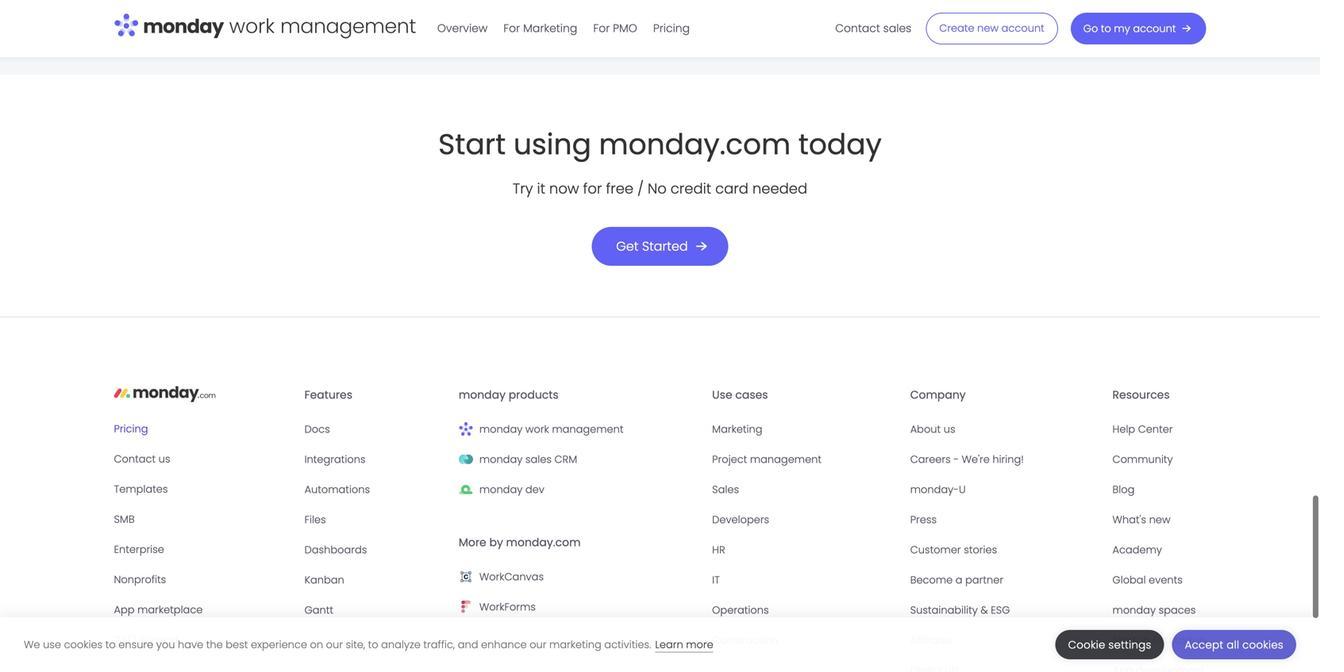 Task type: locate. For each thing, give the bounding box(es) containing it.
0 horizontal spatial pricing
[[114, 422, 148, 436]]

affiliates
[[911, 634, 953, 648]]

0 vertical spatial sales
[[884, 21, 912, 36]]

we're
[[962, 453, 990, 467]]

0 vertical spatial for
[[583, 179, 602, 199]]

1 horizontal spatial marketing
[[712, 422, 763, 437]]

it operations
[[712, 573, 769, 618]]

monday
[[459, 387, 506, 403], [480, 422, 523, 437], [480, 453, 523, 467], [480, 483, 523, 497], [1113, 603, 1156, 618]]

workforms
[[480, 600, 536, 615]]

workcanvas
[[480, 570, 544, 584]]

new inside create new account button
[[978, 21, 999, 35]]

contact inside contact sales link
[[836, 21, 881, 36]]

app marketplace link
[[114, 601, 292, 619]]

go
[[1084, 21, 1099, 36]]

to
[[1101, 21, 1112, 36], [105, 638, 116, 652], [368, 638, 378, 652]]

on
[[310, 638, 323, 652]]

1 horizontal spatial sales
[[884, 21, 912, 36]]

monday logo image
[[114, 381, 216, 406]]

0 horizontal spatial marketing
[[523, 21, 578, 36]]

0 horizontal spatial monday.com
[[506, 535, 581, 551]]

cookies right use
[[64, 638, 103, 652]]

spaces
[[1159, 603, 1196, 618]]

dialog containing cookie settings
[[0, 618, 1321, 673]]

cases
[[736, 387, 768, 403]]

community
[[1113, 453, 1173, 467]]

sales for monday
[[526, 453, 552, 467]]

customer stories
[[911, 543, 998, 557]]

best
[[226, 638, 248, 652]]

0 vertical spatial new
[[978, 21, 999, 35]]

contact us
[[114, 452, 170, 466]]

global events link
[[1113, 572, 1207, 589]]

become
[[911, 573, 953, 588]]

2 for from the left
[[593, 21, 610, 36]]

workcanvas link
[[459, 569, 700, 586]]

0 horizontal spatial account
[[1002, 21, 1045, 35]]

monday for monday spaces
[[1113, 603, 1156, 618]]

1 vertical spatial new
[[1150, 513, 1171, 527]]

1 horizontal spatial account
[[1133, 21, 1176, 36]]

0 horizontal spatial pricing link
[[114, 420, 292, 438]]

new inside what's new link
[[1150, 513, 1171, 527]]

1 vertical spatial monday.com
[[506, 535, 581, 551]]

new right the create
[[978, 21, 999, 35]]

sales inside contact sales link
[[884, 21, 912, 36]]

contact inside contact us link
[[114, 452, 156, 466]]

for
[[583, 179, 602, 199], [1153, 634, 1167, 648]]

1 horizontal spatial new
[[1150, 513, 1171, 527]]

pricing up contact us
[[114, 422, 148, 436]]

1 vertical spatial pricing
[[114, 422, 148, 436]]

main element
[[429, 0, 1207, 57]]

0 horizontal spatial new
[[978, 21, 999, 35]]

startup for startup
[[1113, 634, 1207, 648]]

monday inside 'monday spaces' link
[[1113, 603, 1156, 618]]

cookies inside 'button'
[[1243, 638, 1284, 653]]

try
[[513, 179, 533, 199]]

monday up monday dev
[[480, 453, 523, 467]]

project management link
[[712, 451, 898, 468]]

dashboards
[[305, 543, 367, 557]]

marketing left for pmo
[[523, 21, 578, 36]]

sales left crm
[[526, 453, 552, 467]]

overview link
[[429, 16, 496, 41]]

cookie settings
[[1069, 638, 1152, 653]]

cookies for all
[[1243, 638, 1284, 653]]

us up templates
[[159, 452, 170, 466]]

1 horizontal spatial for
[[593, 21, 610, 36]]

contact sales
[[836, 21, 912, 36]]

developers link
[[712, 511, 898, 529]]

go to my account button
[[1071, 13, 1207, 44]]

for for for pmo
[[593, 21, 610, 36]]

workforms link
[[459, 599, 700, 616]]

new for create
[[978, 21, 999, 35]]

1 horizontal spatial pricing
[[653, 21, 690, 36]]

for right overview
[[504, 21, 520, 36]]

sustainability & esg link
[[911, 602, 1100, 619]]

contact for contact sales
[[836, 21, 881, 36]]

workcanvas icon footer image
[[459, 570, 473, 584]]

and
[[458, 638, 478, 652]]

1 vertical spatial for
[[1153, 634, 1167, 648]]

monday up startup
[[1113, 603, 1156, 618]]

0 vertical spatial pricing
[[653, 21, 690, 36]]

for left startup
[[1153, 634, 1167, 648]]

to left "ensure"
[[105, 638, 116, 652]]

0 horizontal spatial our
[[326, 638, 343, 652]]

templates link
[[114, 481, 292, 498]]

for left free
[[583, 179, 602, 199]]

1 for from the left
[[504, 21, 520, 36]]

about us link
[[911, 421, 1100, 438]]

1 horizontal spatial contact
[[836, 21, 881, 36]]

sales
[[884, 21, 912, 36], [526, 453, 552, 467]]

monday-u link
[[911, 481, 1100, 499]]

monday inside monday sales crm link
[[480, 453, 523, 467]]

settings
[[1109, 638, 1152, 653]]

dialog
[[0, 618, 1321, 673]]

pricing link up contact us link on the left bottom of page
[[114, 420, 292, 438]]

monday inside monday dev "link"
[[480, 483, 523, 497]]

work
[[526, 422, 549, 437]]

1 vertical spatial marketing
[[712, 422, 763, 437]]

1 vertical spatial contact
[[114, 452, 156, 466]]

1 horizontal spatial us
[[944, 422, 956, 437]]

0 vertical spatial us
[[944, 422, 956, 437]]

partner
[[966, 573, 1004, 588]]

hr link
[[712, 542, 898, 559]]

automations
[[305, 483, 370, 497]]

startup
[[1113, 634, 1150, 648]]

0 horizontal spatial for
[[583, 179, 602, 199]]

1 cookies from the left
[[64, 638, 103, 652]]

integrations
[[305, 453, 366, 467]]

pricing link right pmo
[[645, 16, 698, 41]]

2 horizontal spatial to
[[1101, 21, 1112, 36]]

marketing up project
[[712, 422, 763, 437]]

0 vertical spatial monday.com
[[599, 124, 791, 164]]

monday inside monday work management link
[[480, 422, 523, 437]]

our right on
[[326, 638, 343, 652]]

cookies right the all
[[1243, 638, 1284, 653]]

us right 'about'
[[944, 422, 956, 437]]

us for contact us
[[159, 452, 170, 466]]

contact
[[836, 21, 881, 36], [114, 452, 156, 466]]

management up sales link
[[750, 453, 822, 467]]

monday.com
[[599, 124, 791, 164], [506, 535, 581, 551]]

app marketplace
[[114, 603, 203, 617]]

community link
[[1113, 451, 1207, 468]]

monday work management link
[[459, 421, 700, 438]]

1 horizontal spatial management
[[750, 453, 822, 467]]

0 horizontal spatial cookies
[[64, 638, 103, 652]]

sales inside monday sales crm link
[[526, 453, 552, 467]]

gantt link
[[305, 602, 446, 619]]

pricing right pmo
[[653, 21, 690, 36]]

dev new mobile footer logo image
[[459, 483, 473, 497]]

0 horizontal spatial for
[[504, 21, 520, 36]]

2 cookies from the left
[[1243, 638, 1284, 653]]

0 vertical spatial management
[[552, 422, 624, 437]]

0 horizontal spatial sales
[[526, 453, 552, 467]]

for for for marketing
[[504, 21, 520, 36]]

1 vertical spatial sales
[[526, 453, 552, 467]]

for
[[504, 21, 520, 36], [593, 21, 610, 36]]

monday.com up workcanvas
[[506, 535, 581, 551]]

contact for contact us
[[114, 452, 156, 466]]

0 horizontal spatial to
[[105, 638, 116, 652]]

cookie
[[1069, 638, 1106, 653]]

1 our from the left
[[326, 638, 343, 652]]

careers - we're hiring!
[[911, 453, 1024, 467]]

for left pmo
[[593, 21, 610, 36]]

0 horizontal spatial contact
[[114, 452, 156, 466]]

credit
[[671, 179, 712, 199]]

we use cookies to ensure you have the best experience on our site, to analyze traffic, and enhance our marketing activities. learn more
[[24, 638, 714, 652]]

to right site,
[[368, 638, 378, 652]]

no
[[648, 179, 667, 199]]

ensure
[[119, 638, 153, 652]]

0 vertical spatial contact
[[836, 21, 881, 36]]

management up monday sales crm link
[[552, 422, 624, 437]]

card
[[716, 179, 749, 199]]

monday right footer wm logo
[[480, 422, 523, 437]]

dev
[[526, 483, 545, 497]]

0 vertical spatial marketing
[[523, 21, 578, 36]]

1 vertical spatial us
[[159, 452, 170, 466]]

to right go
[[1101, 21, 1112, 36]]

1 horizontal spatial cookies
[[1243, 638, 1284, 653]]

a
[[956, 573, 963, 588]]

become a partner link
[[911, 572, 1100, 589]]

new up academy link at the bottom right of page
[[1150, 513, 1171, 527]]

1 horizontal spatial monday.com
[[599, 124, 791, 164]]

monday up footer wm logo
[[459, 387, 506, 403]]

our right enhance
[[530, 638, 547, 652]]

you
[[156, 638, 175, 652]]

for pmo link
[[586, 16, 645, 41]]

sales left the create
[[884, 21, 912, 36]]

0 horizontal spatial us
[[159, 452, 170, 466]]

monday spaces link
[[1113, 602, 1207, 619]]

for marketing
[[504, 21, 578, 36]]

monday work management
[[480, 422, 624, 437]]

1 horizontal spatial our
[[530, 638, 547, 652]]

more
[[459, 535, 487, 551]]

start using monday.com today
[[438, 124, 882, 164]]

1 horizontal spatial pricing link
[[645, 16, 698, 41]]

footer wm logo image
[[459, 422, 473, 437]]

we
[[24, 638, 40, 652]]

1 horizontal spatial to
[[368, 638, 378, 652]]

account
[[1002, 21, 1045, 35], [1133, 21, 1176, 36]]

monday left dev
[[480, 483, 523, 497]]

files
[[305, 513, 326, 527]]

careers
[[911, 453, 951, 467]]

monday.com up credit
[[599, 124, 791, 164]]

academy link
[[1113, 542, 1207, 559]]

account right my
[[1133, 21, 1176, 36]]

contact sales link
[[828, 16, 920, 41]]

account right the create
[[1002, 21, 1045, 35]]

project management
[[712, 453, 822, 467]]

marketing inside main element
[[523, 21, 578, 36]]



Task type: vqa. For each thing, say whether or not it's contained in the screenshot.
HR "link" on the right bottom of page
yes



Task type: describe. For each thing, give the bounding box(es) containing it.
monday dev link
[[459, 481, 700, 499]]

kanban
[[305, 573, 344, 588]]

press
[[911, 513, 937, 527]]

marketing
[[550, 638, 602, 652]]

experience
[[251, 638, 307, 652]]

learn more link
[[655, 638, 714, 653]]

2 our from the left
[[530, 638, 547, 652]]

marketing inside "link"
[[712, 422, 763, 437]]

help center link
[[1113, 421, 1207, 438]]

1 horizontal spatial for
[[1153, 634, 1167, 648]]

crm icon footer image
[[459, 453, 473, 467]]

cookies for use
[[64, 638, 103, 652]]

24/7 support
[[114, 633, 179, 647]]

help
[[1113, 422, 1136, 437]]

customer
[[911, 543, 961, 557]]

kanban link
[[305, 572, 446, 589]]

&
[[981, 603, 988, 618]]

monday.com work management image
[[114, 10, 417, 44]]

workforms icon footer image
[[459, 600, 473, 615]]

startup
[[1170, 634, 1207, 648]]

it
[[537, 179, 546, 199]]

start
[[438, 124, 506, 164]]

monday.com for by
[[506, 535, 581, 551]]

features
[[305, 387, 353, 403]]

monday for monday sales crm
[[480, 453, 523, 467]]

more by monday.com
[[459, 535, 581, 551]]

monday-u
[[911, 483, 966, 497]]

learn
[[655, 638, 684, 652]]

/
[[638, 179, 644, 199]]

about us
[[911, 422, 956, 437]]

1 vertical spatial management
[[750, 453, 822, 467]]

started
[[642, 237, 688, 255]]

24/7
[[114, 633, 136, 647]]

overview
[[437, 21, 488, 36]]

careers - we're hiring! link
[[911, 451, 1100, 468]]

smb link
[[114, 511, 292, 528]]

use cases
[[712, 387, 768, 403]]

products
[[509, 387, 559, 403]]

pmo
[[613, 21, 638, 36]]

accept all cookies
[[1185, 638, 1284, 653]]

company
[[911, 387, 966, 403]]

needed
[[753, 179, 808, 199]]

contact us link
[[114, 450, 292, 468]]

more
[[686, 638, 714, 652]]

monday dev
[[480, 483, 545, 497]]

to inside button
[[1101, 21, 1112, 36]]

cookie settings button
[[1056, 631, 1165, 660]]

crm
[[555, 453, 577, 467]]

developers
[[712, 513, 770, 527]]

today
[[799, 124, 882, 164]]

global
[[1113, 573, 1146, 588]]

pricing inside main element
[[653, 21, 690, 36]]

files link
[[305, 511, 446, 529]]

app
[[114, 603, 135, 617]]

gantt
[[305, 603, 334, 618]]

monday.com for using
[[599, 124, 791, 164]]

construction
[[712, 634, 778, 648]]

startup for startup link
[[1113, 632, 1207, 650]]

use
[[43, 638, 61, 652]]

go to my account
[[1084, 21, 1176, 36]]

academy
[[1113, 543, 1163, 557]]

for marketing link
[[496, 16, 586, 41]]

my
[[1114, 21, 1131, 36]]

about
[[911, 422, 941, 437]]

support
[[139, 633, 179, 647]]

it link
[[712, 572, 898, 589]]

help center
[[1113, 422, 1173, 437]]

what's
[[1113, 513, 1147, 527]]

analyze
[[381, 638, 421, 652]]

dashboards link
[[305, 542, 446, 559]]

monday for monday dev
[[480, 483, 523, 497]]

automations link
[[305, 481, 446, 499]]

create
[[940, 21, 975, 35]]

monday products
[[459, 387, 559, 403]]

24/7 support link
[[114, 632, 292, 649]]

us for about us
[[944, 422, 956, 437]]

-
[[954, 453, 959, 467]]

customer stories link
[[911, 542, 1100, 559]]

new for what's
[[1150, 513, 1171, 527]]

free
[[606, 179, 634, 199]]

blog
[[1113, 483, 1135, 497]]

project
[[712, 453, 748, 467]]

stories
[[964, 543, 998, 557]]

now
[[549, 179, 579, 199]]

by
[[490, 535, 503, 551]]

hiring!
[[993, 453, 1024, 467]]

1 vertical spatial pricing link
[[114, 420, 292, 438]]

create new account button
[[926, 13, 1058, 44]]

enterprise
[[114, 543, 164, 557]]

sales
[[712, 483, 739, 497]]

enhance
[[481, 638, 527, 652]]

0 horizontal spatial management
[[552, 422, 624, 437]]

nonprofits
[[114, 573, 166, 587]]

monday spaces
[[1113, 603, 1196, 618]]

0 vertical spatial pricing link
[[645, 16, 698, 41]]

get started button
[[592, 227, 729, 266]]

use
[[712, 387, 733, 403]]

affiliates link
[[911, 632, 1100, 650]]

sales for contact
[[884, 21, 912, 36]]

become a partner
[[911, 573, 1004, 588]]

accept
[[1185, 638, 1224, 653]]

docs link
[[305, 421, 446, 438]]

monday for monday products
[[459, 387, 506, 403]]

monday for monday work management
[[480, 422, 523, 437]]



